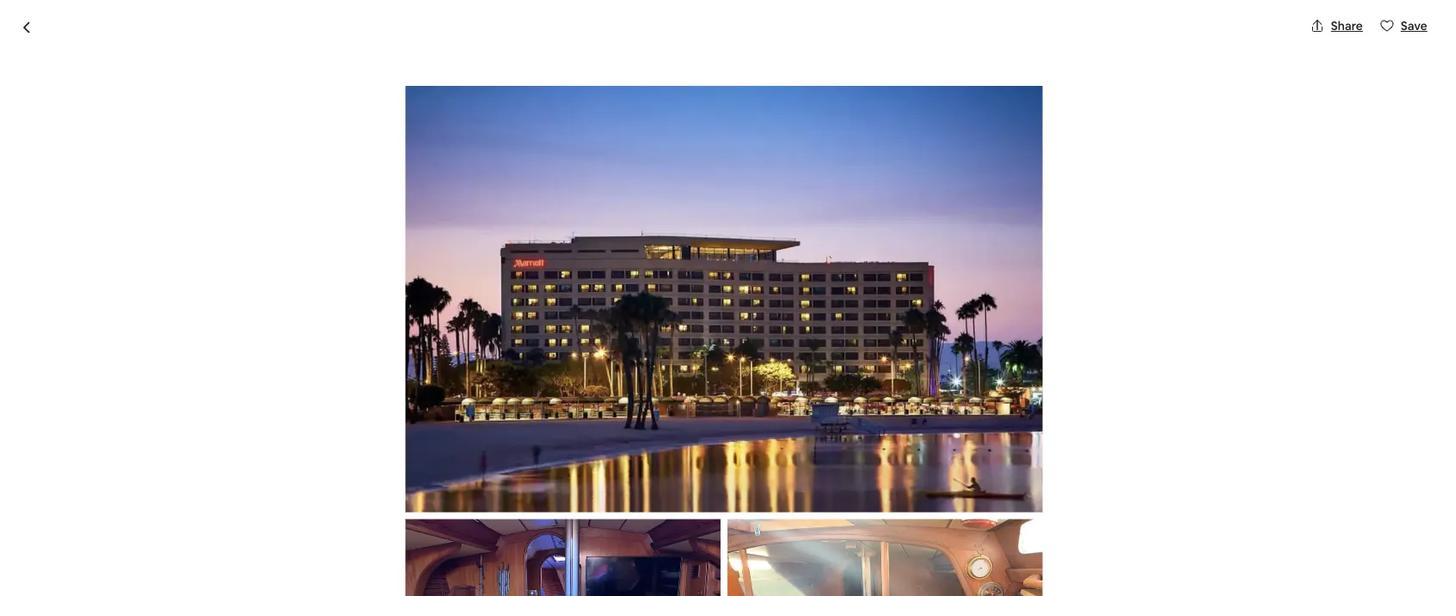 Task type: describe. For each thing, give the bounding box(es) containing it.
del
[[501, 125, 518, 140]]

under the moon image 4 image
[[972, 163, 1206, 315]]

superhost
[[386, 125, 443, 140]]

& sol
[[409, 493, 453, 517]]

states
[[647, 125, 683, 140]]

under the moon superhost · marina del rey, california, united states
[[243, 88, 683, 143]]

save button
[[1373, 11, 1434, 40]]

share button
[[1304, 11, 1370, 40]]

under the moon image 5 image
[[972, 322, 1206, 466]]

1.5
[[425, 523, 442, 540]]

4
[[374, 523, 382, 540]]

under the moon image 2 image
[[731, 163, 965, 315]]

share
[[1331, 18, 1363, 34]]

jc
[[381, 493, 405, 517]]

night
[[996, 521, 1029, 538]]

hosted
[[288, 493, 351, 517]]

under
[[243, 88, 307, 117]]

beds
[[385, 523, 416, 540]]

· inside under the moon superhost · marina del rey, california, united states
[[450, 125, 453, 143]]



Task type: vqa. For each thing, say whether or not it's contained in the screenshot.
Share button
yes



Task type: locate. For each thing, give the bounding box(es) containing it.
baths
[[445, 523, 480, 540]]

$150
[[906, 515, 948, 540]]

the
[[312, 88, 348, 117]]

boat hosted by jc & sol 4 beds · 1.5 baths
[[243, 493, 480, 540]]

0 vertical spatial ·
[[450, 125, 453, 143]]

california,
[[546, 125, 604, 140]]

·
[[450, 125, 453, 143], [419, 523, 422, 540]]

1 vertical spatial ·
[[419, 523, 422, 540]]

$135
[[952, 515, 992, 540]]

dialog containing share
[[0, 0, 1448, 597]]

moon
[[353, 88, 412, 117]]

marina del rey, california, united states button
[[460, 122, 683, 143]]

listing image 2 image
[[405, 520, 721, 597], [405, 520, 721, 597]]

jc & sol is a superhost. learn more about jc & sol. image
[[756, 494, 804, 542], [756, 494, 804, 542]]

marina
[[460, 125, 498, 140]]

Start your search search field
[[595, 14, 853, 55]]

· left '1.5'
[[419, 523, 422, 540]]

$150 $135 night
[[906, 515, 1029, 540]]

by
[[355, 493, 377, 517]]

united
[[606, 125, 645, 140]]

boat
[[243, 493, 284, 517]]

under the moon image 3 image
[[731, 322, 965, 466]]

0 horizontal spatial ·
[[419, 523, 422, 540]]

under the moon image 1 image
[[243, 163, 724, 466]]

rey,
[[521, 125, 544, 140]]

dialog
[[0, 0, 1448, 597]]

· inside boat hosted by jc & sol 4 beds · 1.5 baths
[[419, 523, 422, 540]]

1 horizontal spatial ·
[[450, 125, 453, 143]]

listing image 3 image
[[728, 520, 1043, 597], [728, 520, 1043, 597]]

listing image 1 image
[[405, 86, 1043, 513], [405, 86, 1043, 513]]

· left marina
[[450, 125, 453, 143]]

save
[[1401, 18, 1428, 34]]



